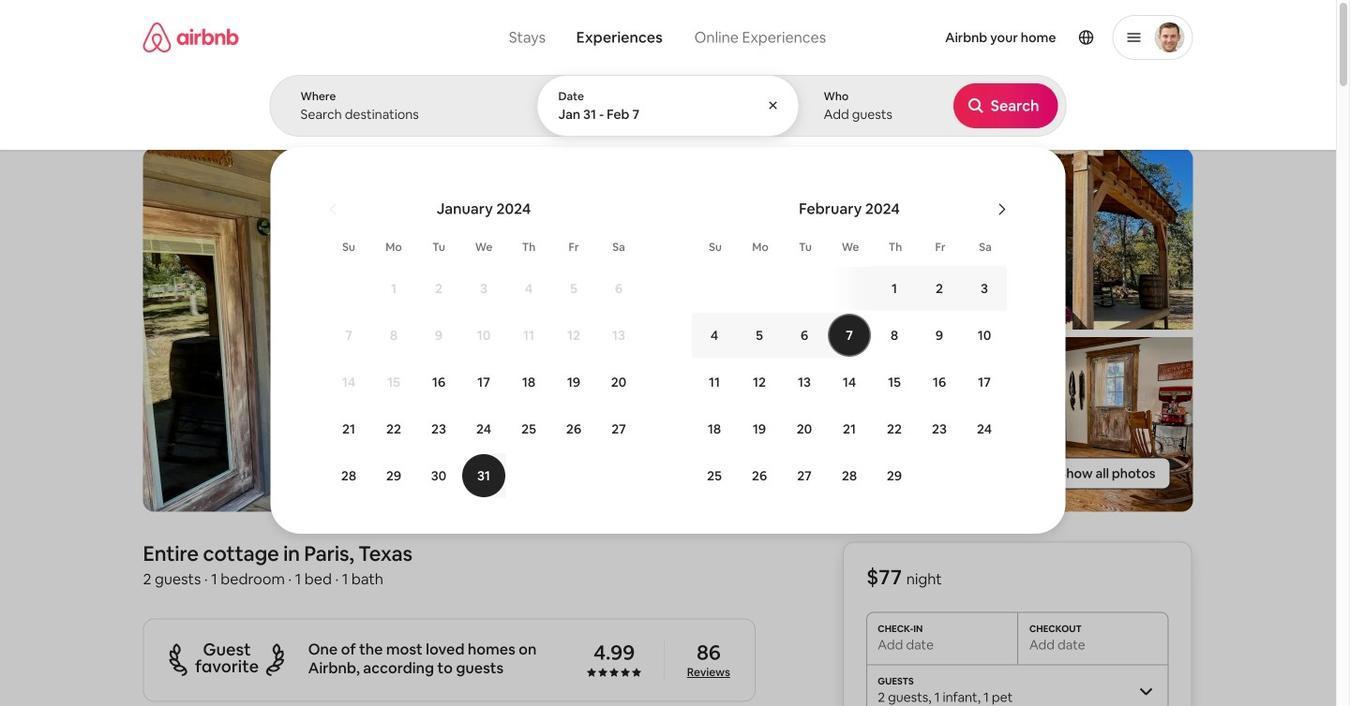 Task type: vqa. For each thing, say whether or not it's contained in the screenshot.
Porch steps Image
yes



Task type: locate. For each thing, give the bounding box(es) containing it.
None search field
[[270, 0, 1350, 548]]

calendar application
[[293, 179, 1350, 548]]

porch image
[[143, 148, 668, 512]]

what can we help you find? tab list
[[493, 17, 678, 58]]

tab panel
[[270, 75, 1350, 548]]



Task type: describe. For each thing, give the bounding box(es) containing it.
driveway entrance image
[[676, 338, 931, 512]]

exterior image
[[676, 148, 931, 330]]

kitchen image
[[938, 338, 1193, 512]]

profile element
[[856, 0, 1193, 75]]

Search destinations search field
[[301, 106, 505, 123]]

porch steps image
[[938, 148, 1193, 330]]



